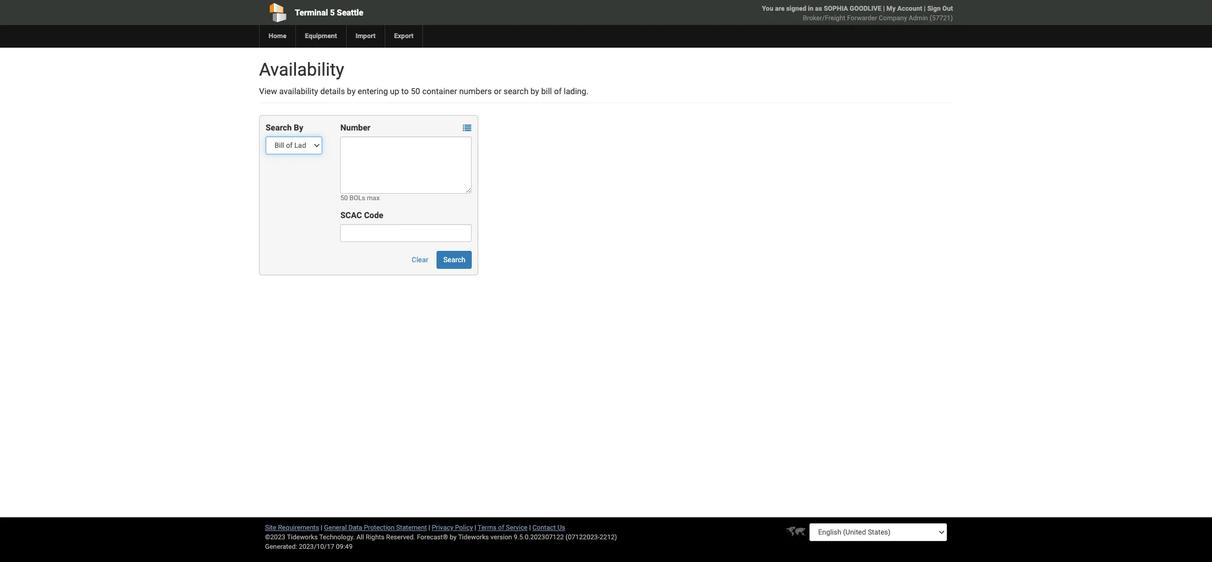 Task type: describe. For each thing, give the bounding box(es) containing it.
search
[[504, 86, 529, 96]]

to
[[402, 86, 409, 96]]

| left sign
[[925, 5, 926, 13]]

in
[[809, 5, 814, 13]]

you
[[762, 5, 774, 13]]

privacy
[[432, 524, 454, 532]]

signed
[[787, 5, 807, 13]]

clear button
[[405, 251, 435, 269]]

company
[[879, 14, 908, 22]]

entering
[[358, 86, 388, 96]]

(57721)
[[930, 14, 954, 22]]

search by
[[266, 123, 304, 132]]

tideworks
[[458, 533, 489, 541]]

sign
[[928, 5, 941, 13]]

clear
[[412, 256, 429, 264]]

seattle
[[337, 8, 364, 17]]

terminal 5 seattle link
[[259, 0, 538, 25]]

show list image
[[463, 124, 472, 132]]

goodlive
[[850, 5, 882, 13]]

version
[[491, 533, 512, 541]]

all
[[357, 533, 364, 541]]

home
[[269, 32, 287, 40]]

bill
[[542, 86, 552, 96]]

statement
[[396, 524, 427, 532]]

terminal
[[295, 8, 328, 17]]

or
[[494, 86, 502, 96]]

forecast®
[[417, 533, 448, 541]]

0 horizontal spatial 50
[[341, 194, 348, 202]]

scac
[[341, 210, 362, 220]]

rights
[[366, 533, 385, 541]]

service
[[506, 524, 528, 532]]

availability
[[279, 86, 318, 96]]

broker/freight
[[803, 14, 846, 22]]

protection
[[364, 524, 395, 532]]

| up forecast®
[[429, 524, 430, 532]]

0 vertical spatial 50
[[411, 86, 420, 96]]

| left general
[[321, 524, 323, 532]]

by inside site requirements | general data protection statement | privacy policy | terms of service | contact us ©2023 tideworks technology. all rights reserved. forecast® by tideworks version 9.5.0.202307122 (07122023-2212) generated: 2023/10/17 09:49
[[450, 533, 457, 541]]

requirements
[[278, 524, 319, 532]]

details
[[320, 86, 345, 96]]

9.5.0.202307122
[[514, 533, 564, 541]]

general data protection statement link
[[324, 524, 427, 532]]

09:49
[[336, 543, 353, 551]]

Number text field
[[341, 136, 472, 194]]

terms
[[478, 524, 497, 532]]

scac code
[[341, 210, 384, 220]]

lading.
[[564, 86, 589, 96]]

generated:
[[265, 543, 297, 551]]

50 bols max
[[341, 194, 380, 202]]

import link
[[346, 25, 385, 48]]

code
[[364, 210, 384, 220]]

0 horizontal spatial by
[[347, 86, 356, 96]]

2212)
[[600, 533, 617, 541]]

as
[[816, 5, 823, 13]]

bols
[[350, 194, 366, 202]]



Task type: locate. For each thing, give the bounding box(es) containing it.
data
[[349, 524, 362, 532]]

contact us link
[[533, 524, 566, 532]]

0 vertical spatial of
[[554, 86, 562, 96]]

general
[[324, 524, 347, 532]]

of up version
[[498, 524, 505, 532]]

of inside site requirements | general data protection statement | privacy policy | terms of service | contact us ©2023 tideworks technology. all rights reserved. forecast® by tideworks version 9.5.0.202307122 (07122023-2212) generated: 2023/10/17 09:49
[[498, 524, 505, 532]]

are
[[776, 5, 785, 13]]

| left my
[[884, 5, 885, 13]]

terminal 5 seattle
[[295, 8, 364, 17]]

equipment
[[305, 32, 337, 40]]

50
[[411, 86, 420, 96], [341, 194, 348, 202]]

search for search
[[444, 256, 466, 264]]

5
[[330, 8, 335, 17]]

|
[[884, 5, 885, 13], [925, 5, 926, 13], [321, 524, 323, 532], [429, 524, 430, 532], [475, 524, 477, 532], [530, 524, 531, 532]]

export
[[394, 32, 414, 40]]

availability
[[259, 59, 345, 80]]

number
[[341, 123, 371, 132]]

contact
[[533, 524, 556, 532]]

0 horizontal spatial search
[[266, 123, 292, 132]]

search for search by
[[266, 123, 292, 132]]

container
[[423, 86, 457, 96]]

2 horizontal spatial by
[[531, 86, 540, 96]]

my account link
[[887, 5, 923, 13]]

by
[[294, 123, 304, 132]]

sign out link
[[928, 5, 954, 13]]

| up tideworks
[[475, 524, 477, 532]]

technology.
[[319, 533, 355, 541]]

50 left "bols"
[[341, 194, 348, 202]]

| up 9.5.0.202307122
[[530, 524, 531, 532]]

up
[[390, 86, 400, 96]]

by left bill
[[531, 86, 540, 96]]

(07122023-
[[566, 533, 600, 541]]

forwarder
[[848, 14, 878, 22]]

search
[[266, 123, 292, 132], [444, 256, 466, 264]]

search button
[[437, 251, 472, 269]]

export link
[[385, 25, 423, 48]]

1 vertical spatial 50
[[341, 194, 348, 202]]

site requirements link
[[265, 524, 319, 532]]

50 right to on the top of page
[[411, 86, 420, 96]]

view
[[259, 86, 277, 96]]

1 horizontal spatial of
[[554, 86, 562, 96]]

terms of service link
[[478, 524, 528, 532]]

0 horizontal spatial of
[[498, 524, 505, 532]]

import
[[356, 32, 376, 40]]

account
[[898, 5, 923, 13]]

1 horizontal spatial search
[[444, 256, 466, 264]]

1 vertical spatial search
[[444, 256, 466, 264]]

max
[[367, 194, 380, 202]]

search left by
[[266, 123, 292, 132]]

site requirements | general data protection statement | privacy policy | terms of service | contact us ©2023 tideworks technology. all rights reserved. forecast® by tideworks version 9.5.0.202307122 (07122023-2212) generated: 2023/10/17 09:49
[[265, 524, 617, 551]]

by
[[347, 86, 356, 96], [531, 86, 540, 96], [450, 533, 457, 541]]

SCAC Code text field
[[341, 224, 472, 242]]

by right details in the left top of the page
[[347, 86, 356, 96]]

by down privacy policy link
[[450, 533, 457, 541]]

2023/10/17
[[299, 543, 335, 551]]

of right bill
[[554, 86, 562, 96]]

admin
[[909, 14, 929, 22]]

out
[[943, 5, 954, 13]]

0 vertical spatial search
[[266, 123, 292, 132]]

us
[[558, 524, 566, 532]]

©2023 tideworks
[[265, 533, 318, 541]]

home link
[[259, 25, 296, 48]]

1 vertical spatial of
[[498, 524, 505, 532]]

1 horizontal spatial by
[[450, 533, 457, 541]]

equipment link
[[296, 25, 346, 48]]

view availability details by entering up to 50 container numbers or search by bill of lading.
[[259, 86, 589, 96]]

my
[[887, 5, 896, 13]]

sophia
[[824, 5, 849, 13]]

numbers
[[459, 86, 492, 96]]

search right clear button
[[444, 256, 466, 264]]

reserved.
[[386, 533, 416, 541]]

privacy policy link
[[432, 524, 473, 532]]

you are signed in as sophia goodlive | my account | sign out broker/freight forwarder company admin (57721)
[[762, 5, 954, 22]]

policy
[[455, 524, 473, 532]]

search inside search button
[[444, 256, 466, 264]]

of
[[554, 86, 562, 96], [498, 524, 505, 532]]

1 horizontal spatial 50
[[411, 86, 420, 96]]

site
[[265, 524, 277, 532]]



Task type: vqa. For each thing, say whether or not it's contained in the screenshot.
Password Password Field
no



